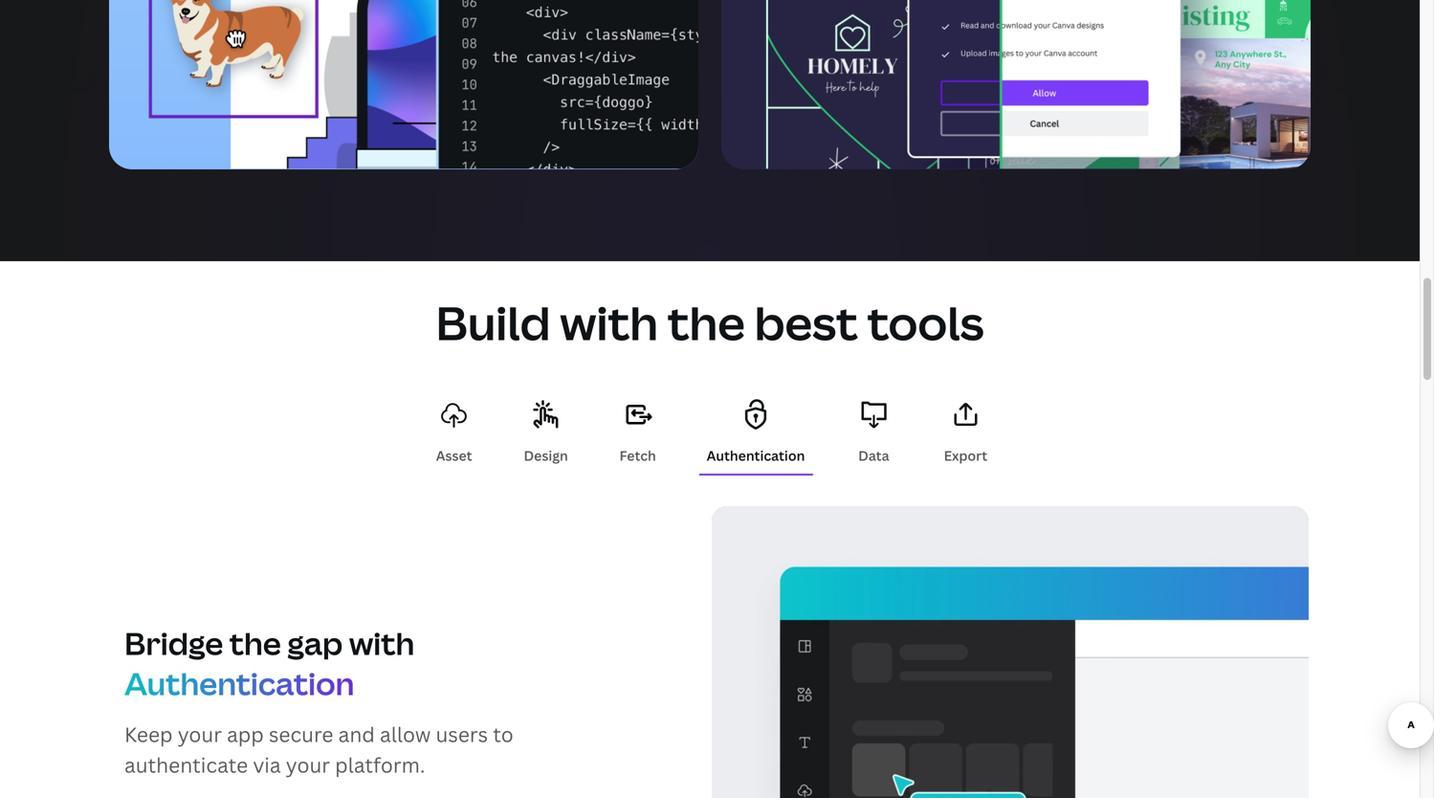 Task type: describe. For each thing, give the bounding box(es) containing it.
build with the best tools
[[436, 291, 984, 353]]

authentication inside button
[[707, 446, 805, 465]]

asset
[[436, 446, 472, 465]]

1 horizontal spatial your
[[286, 751, 330, 779]]

canva connect apis connection example image
[[722, 0, 1311, 169]]

authentication button
[[699, 384, 813, 474]]

best
[[755, 291, 858, 353]]

and
[[338, 721, 375, 748]]

users
[[436, 721, 488, 748]]

export button
[[936, 384, 997, 474]]

keep
[[124, 721, 173, 748]]

app
[[227, 721, 264, 748]]

1 horizontal spatial the
[[668, 291, 745, 353]]

asset button
[[424, 384, 485, 474]]

authenticate
[[124, 751, 248, 779]]

authentication inside bridge the gap with authentication
[[124, 663, 355, 705]]

to
[[493, 721, 514, 748]]

tools
[[868, 291, 984, 353]]

export
[[944, 446, 988, 465]]

data button
[[844, 384, 905, 474]]

canva apps software development kit example code image
[[109, 0, 699, 169]]

fetch
[[620, 446, 656, 465]]

with inside bridge the gap with authentication
[[349, 623, 415, 664]]

secure
[[269, 721, 334, 748]]



Task type: vqa. For each thing, say whether or not it's contained in the screenshot.
list
no



Task type: locate. For each thing, give the bounding box(es) containing it.
bridge
[[124, 623, 223, 664]]

0 vertical spatial authentication
[[707, 446, 805, 465]]

design
[[524, 446, 568, 465]]

your up authenticate
[[178, 721, 222, 748]]

0 horizontal spatial your
[[178, 721, 222, 748]]

0 horizontal spatial authentication
[[124, 663, 355, 705]]

0 horizontal spatial the
[[229, 623, 281, 664]]

keep your app secure and allow users to authenticate via your platform.
[[124, 721, 514, 779]]

your
[[178, 721, 222, 748], [286, 751, 330, 779]]

design button
[[516, 384, 577, 474]]

data
[[859, 446, 890, 465]]

0 horizontal spatial with
[[349, 623, 415, 664]]

allow
[[380, 721, 431, 748]]

the
[[668, 291, 745, 353], [229, 623, 281, 664]]

platform.
[[335, 751, 425, 779]]

your down the secure
[[286, 751, 330, 779]]

0 vertical spatial your
[[178, 721, 222, 748]]

gap
[[287, 623, 343, 664]]

0 vertical spatial the
[[668, 291, 745, 353]]

the inside bridge the gap with authentication
[[229, 623, 281, 664]]

1 horizontal spatial with
[[560, 291, 658, 353]]

with
[[560, 291, 658, 353], [349, 623, 415, 664]]

bridge the gap with authentication
[[124, 623, 415, 705]]

1 vertical spatial the
[[229, 623, 281, 664]]

authentication
[[707, 446, 805, 465], [124, 663, 355, 705]]

via
[[253, 751, 281, 779]]

1 vertical spatial your
[[286, 751, 330, 779]]

1 horizontal spatial authentication
[[707, 446, 805, 465]]

1 vertical spatial with
[[349, 623, 415, 664]]

0 vertical spatial with
[[560, 291, 658, 353]]

1 vertical spatial authentication
[[124, 663, 355, 705]]

build
[[436, 291, 551, 353]]

fetch button
[[607, 384, 669, 474]]



